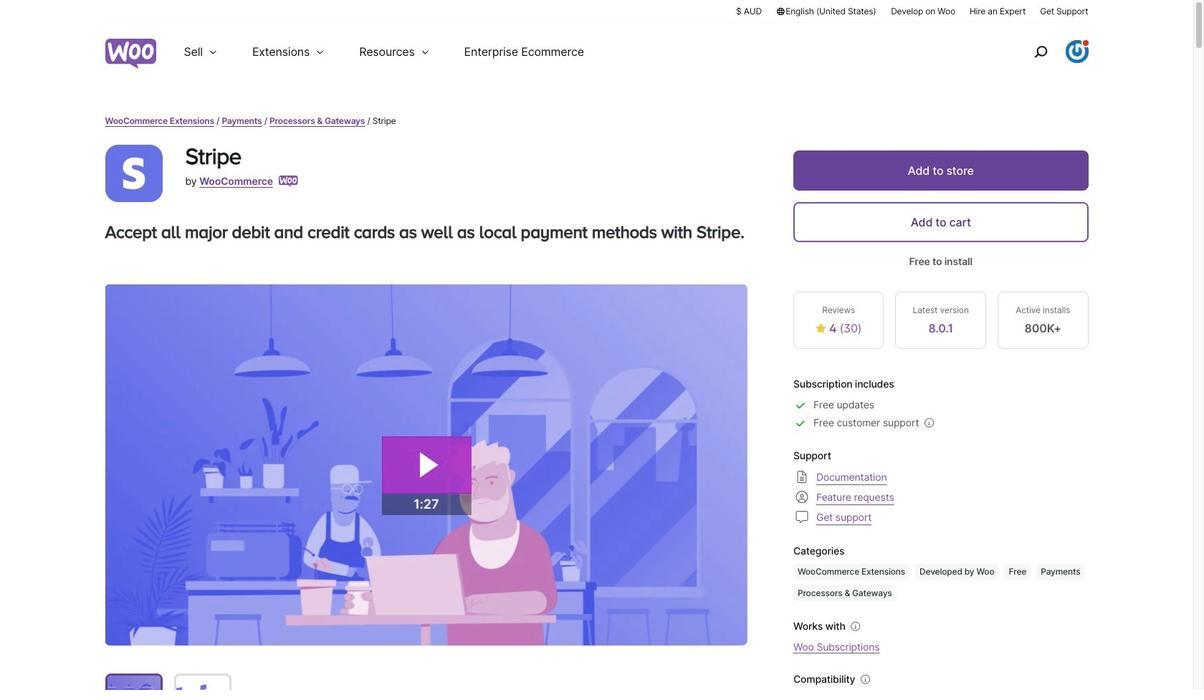 Task type: locate. For each thing, give the bounding box(es) containing it.
1 vertical spatial circle info image
[[859, 673, 873, 687]]

search image
[[1029, 40, 1052, 63]]

circle info image
[[849, 619, 863, 634], [859, 673, 873, 687]]

developed by woocommerce image
[[279, 176, 298, 187]]

message image
[[794, 509, 811, 526]]

service navigation menu element
[[1003, 28, 1089, 75]]



Task type: vqa. For each thing, say whether or not it's contained in the screenshot.
product video thumbnail
yes



Task type: describe. For each thing, give the bounding box(es) containing it.
file lines image
[[794, 469, 811, 486]]

extra information image
[[922, 416, 937, 431]]

0 vertical spatial circle info image
[[849, 619, 863, 634]]

circle user image
[[794, 489, 811, 506]]

product icon image
[[105, 145, 162, 202]]

breadcrumb element
[[105, 115, 1089, 128]]

product video thumbnail image
[[107, 676, 160, 690]]

open account menu image
[[1066, 40, 1089, 63]]



